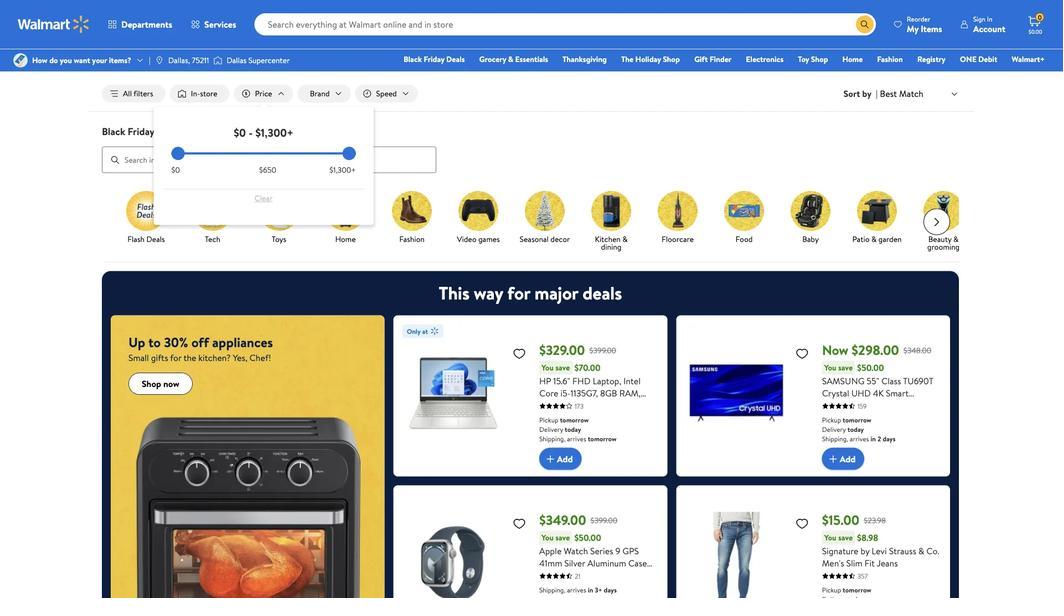 Task type: vqa. For each thing, say whether or not it's contained in the screenshot.
Deals to the bottom
yes



Task type: describe. For each thing, give the bounding box(es) containing it.
kitchen & dining link
[[583, 191, 640, 253]]

services button
[[182, 11, 246, 38]]

strauss
[[889, 545, 917, 557]]

items
[[921, 22, 943, 35]]

now
[[163, 378, 179, 390]]

epic savings. top gifts. don't miss it!
[[425, 5, 635, 23]]

best match
[[880, 87, 924, 100]]

you
[[60, 55, 72, 66]]

kitchen?
[[198, 352, 231, 364]]

15-
[[567, 411, 578, 424]]

$650
[[259, 165, 276, 175]]

pickup tomorrow
[[822, 585, 872, 595]]

pickup for now
[[822, 415, 842, 425]]

class
[[882, 375, 902, 387]]

want
[[74, 55, 90, 66]]

seasonal
[[520, 234, 549, 244]]

electronics
[[746, 54, 784, 65]]

0 vertical spatial fashion
[[878, 54, 903, 65]]

shop tech image
[[193, 191, 233, 231]]

in
[[988, 14, 993, 24]]

shipping, for $15.00
[[822, 434, 849, 444]]

delivery for now $298.00
[[822, 425, 846, 434]]

video games
[[457, 234, 500, 244]]

shop baby image
[[791, 191, 831, 231]]

supplies
[[466, 32, 489, 42]]

friday inside search field
[[128, 124, 154, 138]]

up
[[129, 333, 145, 352]]

kitchen
[[595, 234, 621, 244]]

you for samsung
[[825, 362, 837, 373]]

save for signature
[[839, 532, 853, 543]]

up to 30% off appliances small gifts for the kitchen? yes, chef!
[[129, 333, 273, 364]]

today for $329.00
[[565, 425, 581, 434]]

items?
[[109, 55, 131, 66]]

15.6"
[[554, 375, 571, 387]]

& for garden
[[872, 234, 877, 244]]

uhd
[[852, 387, 871, 399]]

add for $349.00
[[557, 453, 573, 465]]

flash deals image
[[126, 191, 166, 231]]

159
[[858, 401, 867, 411]]

3+
[[595, 585, 603, 595]]

gift
[[695, 54, 708, 65]]

$399.00 for $349.00
[[591, 515, 618, 526]]

shop now
[[142, 378, 179, 390]]

not
[[599, 32, 609, 42]]

samsung
[[822, 375, 865, 387]]

deals inside search field
[[157, 124, 181, 138]]

grocery
[[480, 54, 507, 65]]

un55tu690tfxza
[[867, 399, 941, 411]]

shop toys image
[[259, 191, 299, 231]]

select
[[549, 32, 567, 42]]

may
[[586, 32, 598, 42]]

$0 range field
[[172, 152, 356, 155]]

 image for dallas, 75211
[[155, 56, 164, 65]]

toy shop
[[798, 54, 829, 65]]

shop video games image
[[459, 191, 499, 231]]

tomorrow for pickup tomorrow delivery today shipping, arrives in 2 days
[[843, 415, 872, 425]]

grooming
[[928, 241, 960, 252]]

this
[[439, 281, 470, 306]]

beauty
[[929, 234, 952, 244]]

ssd,
[[568, 399, 586, 411]]

reorder
[[907, 14, 931, 24]]

you save $8.98 signature by levi strauss & co. men's slim fit jeans
[[822, 532, 940, 569]]

floorcare
[[662, 234, 694, 244]]

today for now
[[848, 425, 864, 434]]

Search search field
[[255, 13, 876, 35]]

173
[[575, 401, 584, 411]]

55"
[[867, 375, 880, 387]]

all filters button
[[102, 85, 165, 103]]

 image for dallas supercenter
[[214, 55, 222, 66]]

pickup inside $15.00 group
[[822, 585, 842, 595]]

rain
[[514, 32, 525, 42]]

to
[[148, 333, 161, 352]]

chef!
[[250, 352, 271, 364]]

gift finder link
[[690, 53, 737, 65]]

tomorrow for pickup tomorrow delivery today shipping, arrives tomorrow
[[560, 415, 589, 425]]

dallas, 75211
[[168, 55, 209, 66]]

no
[[504, 32, 512, 42]]

filters
[[134, 88, 153, 99]]

$70.00
[[575, 362, 601, 374]]

$50.00 for watch
[[575, 532, 602, 544]]

add to cart image
[[544, 452, 557, 466]]

0
[[1038, 13, 1042, 22]]

$329.00 group
[[403, 324, 659, 470]]

items
[[568, 32, 584, 42]]

the
[[622, 54, 634, 65]]

shop inside toy shop "link"
[[812, 54, 829, 65]]

how do you want your items?
[[32, 55, 131, 66]]

0 horizontal spatial home link
[[317, 191, 374, 245]]

$348.00
[[904, 345, 932, 356]]

1135g7,
[[571, 387, 598, 399]]

clear
[[255, 193, 273, 204]]

you for apple
[[542, 532, 554, 543]]

tomorrow down the dy2795wm
[[588, 434, 617, 444]]

$15.00 $23.98
[[822, 511, 886, 530]]

4k
[[873, 387, 884, 399]]

delivery for $329.00
[[540, 425, 563, 434]]

0 vertical spatial deals
[[447, 54, 465, 65]]

epic
[[425, 5, 450, 23]]

gifts.
[[525, 5, 555, 23]]

shop food image
[[725, 191, 764, 231]]

smart
[[886, 387, 909, 399]]

ram,
[[620, 387, 641, 399]]

256gb
[[540, 399, 566, 411]]

by inside the you save $8.98 signature by levi strauss & co. men's slim fit jeans
[[861, 545, 870, 557]]

checks.
[[526, 32, 547, 42]]

limited quantities. while supplies last. no rain checks. select items may not be available in-store.
[[395, 32, 669, 42]]

11
[[650, 399, 655, 411]]

electronics link
[[741, 53, 789, 65]]

price button
[[234, 85, 293, 103]]

finder
[[710, 54, 732, 65]]

food link
[[716, 191, 773, 245]]

television
[[822, 399, 859, 411]]

fhd
[[573, 375, 591, 387]]

$329.00
[[540, 341, 585, 360]]

0 horizontal spatial |
[[149, 55, 151, 66]]

arrives inside $349.00 group
[[567, 585, 587, 595]]

toy
[[798, 54, 810, 65]]

savings.
[[453, 5, 498, 23]]

& inside the you save $8.98 signature by levi strauss & co. men's slim fit jeans
[[919, 545, 925, 557]]

2 vertical spatial deals
[[147, 234, 165, 244]]

days inside $349.00 group
[[604, 585, 617, 595]]

shop seasonal image
[[525, 191, 565, 231]]

black friday deals inside search field
[[102, 124, 181, 138]]

home,
[[540, 411, 565, 424]]

save for samsung
[[839, 362, 853, 373]]

best
[[880, 87, 898, 100]]

floorcare link
[[649, 191, 707, 245]]

add to cart image
[[827, 452, 840, 466]]

now $298.00 group
[[685, 324, 942, 470]]

holiday
[[636, 54, 661, 65]]

account
[[974, 22, 1006, 35]]

arrives for $15.00
[[850, 434, 869, 444]]

patio
[[853, 234, 870, 244]]

Walmart Site-Wide search field
[[255, 13, 876, 35]]

days inside the 'pickup tomorrow delivery today shipping, arrives in 2 days'
[[883, 434, 896, 444]]

sign in to add to favorites list, hp 15.6" fhd laptop, intel core i5-1135g7, 8gb ram, 256gb ssd, silver, windows 11 home, 15-dy2795wm image
[[513, 347, 526, 360]]

for inside up to 30% off appliances small gifts for the kitchen? yes, chef!
[[170, 352, 182, 364]]

& for grooming
[[954, 234, 959, 244]]



Task type: locate. For each thing, give the bounding box(es) containing it.
2 today from the left
[[848, 425, 864, 434]]

& inside kitchen & dining
[[623, 234, 628, 244]]

0 vertical spatial fashion link
[[873, 53, 908, 65]]

$399.00
[[590, 345, 617, 356], [591, 515, 618, 526]]

$1,300+ up $1300 range field
[[255, 125, 294, 140]]

1 horizontal spatial home link
[[838, 53, 868, 65]]

0 horizontal spatial black
[[102, 124, 125, 138]]

1 delivery from the left
[[540, 425, 563, 434]]

add for $15.00
[[840, 453, 856, 465]]

0 horizontal spatial black friday deals
[[102, 124, 181, 138]]

you inside the you save $8.98 signature by levi strauss & co. men's slim fit jeans
[[825, 532, 837, 543]]

1 horizontal spatial in
[[871, 434, 876, 444]]

1 horizontal spatial friday
[[424, 54, 445, 65]]

dining
[[601, 241, 622, 252]]

1 horizontal spatial black friday deals
[[404, 54, 465, 65]]

 image
[[13, 53, 28, 68]]

shipping, inside $349.00 group
[[540, 585, 566, 595]]

| left best
[[876, 88, 878, 100]]

search image
[[111, 155, 120, 164]]

1 horizontal spatial fashion
[[878, 54, 903, 65]]

tomorrow down the 159
[[843, 415, 872, 425]]

save up samsung
[[839, 362, 853, 373]]

75211
[[192, 55, 209, 66]]

$399.00 up $70.00
[[590, 345, 617, 356]]

grocery & essentials
[[480, 54, 548, 65]]

save for hp
[[556, 362, 570, 373]]

pickup inside the 'pickup tomorrow delivery today shipping, arrives in 2 days'
[[822, 415, 842, 425]]

you up 'apple'
[[542, 532, 554, 543]]

add button down the 'pickup tomorrow delivery today shipping, arrives in 2 days'
[[822, 448, 865, 470]]

arrives inside pickup tomorrow delivery today shipping, arrives tomorrow
[[567, 434, 587, 444]]

fashion
[[878, 54, 903, 65], [399, 234, 425, 244]]

$8.98
[[858, 532, 879, 544]]

1 vertical spatial -
[[862, 399, 865, 411]]

0 vertical spatial black friday deals
[[404, 54, 465, 65]]

$50.00 inside you save $50.00 apple watch series 9 gps 41mm silver aluminum case with storm blue sport band - s/m
[[575, 532, 602, 544]]

for left the
[[170, 352, 182, 364]]

$15.00 group
[[685, 494, 942, 598]]

1 vertical spatial by
[[861, 545, 870, 557]]

supercenter
[[249, 55, 290, 66]]

you
[[542, 362, 554, 373], [825, 362, 837, 373], [542, 532, 554, 543], [825, 532, 837, 543]]

0 horizontal spatial for
[[170, 352, 182, 364]]

beauty & grooming link
[[915, 191, 973, 253]]

1 horizontal spatial for
[[508, 281, 531, 306]]

shipping, down with at right
[[540, 585, 566, 595]]

debit
[[979, 54, 998, 65]]

pickup inside pickup tomorrow delivery today shipping, arrives tomorrow
[[540, 415, 559, 425]]

the
[[184, 352, 196, 364]]

arrives down 21
[[567, 585, 587, 595]]

storm
[[558, 569, 582, 581]]

0 horizontal spatial in
[[588, 585, 594, 595]]

men's
[[822, 557, 845, 569]]

shop inside shop now button
[[142, 378, 161, 390]]

1 vertical spatial fashion
[[399, 234, 425, 244]]

grocery & essentials link
[[475, 53, 553, 65]]

1 horizontal spatial black
[[404, 54, 422, 65]]

series
[[591, 545, 614, 557]]

you for hp
[[542, 362, 554, 373]]

1 horizontal spatial shop
[[663, 54, 680, 65]]

pickup down men's
[[822, 585, 842, 595]]

| inside 'sort and filter section' element
[[876, 88, 878, 100]]

today down 15-
[[565, 425, 581, 434]]

1 horizontal spatial $1,300+
[[330, 165, 356, 175]]

0 vertical spatial days
[[883, 434, 896, 444]]

way
[[474, 281, 503, 306]]

you for signature
[[825, 532, 837, 543]]

save inside the you save $8.98 signature by levi strauss & co. men's slim fit jeans
[[839, 532, 853, 543]]

while
[[449, 32, 465, 42]]

& left co.
[[919, 545, 925, 557]]

1 vertical spatial home link
[[317, 191, 374, 245]]

all filters
[[123, 88, 153, 99]]

shop home image
[[326, 191, 366, 231]]

for right 'way' at the left of page
[[508, 281, 531, 306]]

$399.00 inside $349.00 $399.00
[[591, 515, 618, 526]]

1 horizontal spatial today
[[848, 425, 864, 434]]

sign in to add to favorites list, apple watch series 9 gps 41mm silver aluminum case with storm blue sport band - s/m image
[[513, 517, 526, 530]]

9
[[616, 545, 621, 557]]

- inside you save $50.00 apple watch series 9 gps 41mm silver aluminum case with storm blue sport band - s/m
[[648, 569, 651, 581]]

arrives left 2
[[850, 434, 869, 444]]

fashion link
[[873, 53, 908, 65], [383, 191, 441, 245]]

1 horizontal spatial fashion link
[[873, 53, 908, 65]]

0 horizontal spatial friday
[[128, 124, 154, 138]]

pickup down 256gb
[[540, 415, 559, 425]]

black friday deals down the 'quantities.'
[[404, 54, 465, 65]]

1 vertical spatial black friday deals
[[102, 124, 181, 138]]

 image left dallas,
[[155, 56, 164, 65]]

shop patio & garden image
[[858, 191, 897, 231]]

how
[[32, 55, 48, 66]]

sort
[[844, 88, 861, 100]]

0 horizontal spatial fashion
[[399, 234, 425, 244]]

$0 - $1,300+
[[234, 125, 294, 140]]

0 vertical spatial home link
[[838, 53, 868, 65]]

$399.00 inside '$329.00 $399.00'
[[590, 345, 617, 356]]

pickup tomorrow delivery today shipping, arrives in 2 days
[[822, 415, 896, 444]]

delivery down (new)
[[822, 425, 846, 434]]

sign in to add to favorites list, signature by levi strauss & co. men's slim fit jeans image
[[796, 517, 809, 530]]

sport
[[603, 569, 624, 581]]

dallas,
[[168, 55, 190, 66]]

next slide for chipmodulewithimages list image
[[924, 209, 951, 235]]

1 today from the left
[[565, 425, 581, 434]]

1 vertical spatial |
[[876, 88, 878, 100]]

add button for $349.00
[[540, 448, 582, 470]]

seasonal decor link
[[516, 191, 574, 245]]

$349.00 group
[[403, 494, 659, 598]]

sort and filter section element
[[89, 76, 975, 111]]

tech
[[205, 234, 220, 244]]

0 horizontal spatial add button
[[540, 448, 582, 470]]

walmart+ link
[[1007, 53, 1050, 65]]

add button inside now $298.00 group
[[822, 448, 865, 470]]

apple
[[540, 545, 562, 557]]

$1300 range field
[[172, 152, 356, 155]]

2 add from the left
[[840, 453, 856, 465]]

1 vertical spatial $1,300+
[[330, 165, 356, 175]]

1 horizontal spatial $0
[[234, 125, 246, 140]]

1 vertical spatial for
[[170, 352, 182, 364]]

41mm
[[540, 557, 563, 569]]

deals down while
[[447, 54, 465, 65]]

save
[[556, 362, 570, 373], [839, 362, 853, 373], [556, 532, 570, 543], [839, 532, 853, 543]]

in inside $349.00 group
[[588, 585, 594, 595]]

& right beauty
[[954, 234, 959, 244]]

$399.00 up the series
[[591, 515, 618, 526]]

1 horizontal spatial $50.00
[[858, 362, 884, 374]]

- left 4k
[[862, 399, 865, 411]]

& right patio
[[872, 234, 877, 244]]

$50.00 up 55" in the bottom right of the page
[[858, 362, 884, 374]]

shop floorcare image
[[658, 191, 698, 231]]

registry link
[[913, 53, 951, 65]]

now
[[822, 341, 849, 360]]

pickup for $329.00
[[540, 415, 559, 425]]

0 vertical spatial by
[[863, 88, 872, 100]]

Black Friday Deals search field
[[89, 124, 975, 173]]

1 vertical spatial $50.00
[[575, 532, 602, 544]]

tomorrow down 357
[[843, 585, 872, 595]]

0 horizontal spatial $50.00
[[575, 532, 602, 544]]

0 horizontal spatial days
[[604, 585, 617, 595]]

0 vertical spatial for
[[508, 281, 531, 306]]

& for essentials
[[508, 54, 514, 65]]

30%
[[164, 333, 188, 352]]

0 vertical spatial friday
[[424, 54, 445, 65]]

tomorrow
[[560, 415, 589, 425], [843, 415, 872, 425], [588, 434, 617, 444], [843, 585, 872, 595]]

speed button
[[355, 85, 418, 103]]

arrives
[[567, 434, 587, 444], [850, 434, 869, 444], [567, 585, 587, 595]]

1 vertical spatial home
[[335, 234, 356, 244]]

delivery inside pickup tomorrow delivery today shipping, arrives tomorrow
[[540, 425, 563, 434]]

at
[[422, 327, 428, 336]]

shipping, inside pickup tomorrow delivery today shipping, arrives tomorrow
[[540, 434, 566, 444]]

be
[[610, 32, 618, 42]]

1 vertical spatial $0
[[172, 165, 180, 175]]

in-
[[645, 32, 653, 42]]

sign in to add to favorites list, samsung 55" class tu690t crystal uhd 4k smart television - un55tu690tfxza (new) image
[[796, 347, 809, 360]]

save inside you save $70.00 hp 15.6" fhd laptop, intel core i5-1135g7, 8gb ram, 256gb ssd, silver, windows 11 home, 15-dy2795wm
[[556, 362, 570, 373]]

walmart+
[[1012, 54, 1045, 65]]

0 horizontal spatial delivery
[[540, 425, 563, 434]]

arrives for $349.00
[[567, 434, 587, 444]]

shop left now
[[142, 378, 161, 390]]

$50.00 for 55"
[[858, 362, 884, 374]]

0 horizontal spatial shop
[[142, 378, 161, 390]]

save up 15.6"
[[556, 362, 570, 373]]

in left 2
[[871, 434, 876, 444]]

baby
[[803, 234, 819, 244]]

home
[[843, 54, 863, 65], [335, 234, 356, 244]]

1 vertical spatial $399.00
[[591, 515, 618, 526]]

save up the signature
[[839, 532, 853, 543]]

small
[[129, 352, 149, 364]]

1 horizontal spatial -
[[648, 569, 651, 581]]

home down shop home image
[[335, 234, 356, 244]]

deals right flash
[[147, 234, 165, 244]]

days
[[883, 434, 896, 444], [604, 585, 617, 595]]

1 vertical spatial black
[[102, 124, 125, 138]]

0 horizontal spatial $0
[[172, 165, 180, 175]]

add inside now $298.00 group
[[840, 453, 856, 465]]

home up sort at the right top of the page
[[843, 54, 863, 65]]

- right band
[[648, 569, 651, 581]]

you save $50.00 samsung 55" class tu690t crystal uhd 4k smart television - un55tu690tfxza (new)
[[822, 362, 941, 424]]

1 vertical spatial friday
[[128, 124, 154, 138]]

sign
[[974, 14, 986, 24]]

only
[[407, 327, 421, 336]]

1 horizontal spatial home
[[843, 54, 863, 65]]

0 vertical spatial black
[[404, 54, 422, 65]]

save inside you save $50.00 apple watch series 9 gps 41mm silver aluminum case with storm blue sport band - s/m
[[556, 532, 570, 543]]

in left 3+
[[588, 585, 594, 595]]

0 horizontal spatial add
[[557, 453, 573, 465]]

add down the 'pickup tomorrow delivery today shipping, arrives in 2 days'
[[840, 453, 856, 465]]

pickup down television
[[822, 415, 842, 425]]

hp
[[540, 375, 551, 387]]

black friday deals down filters
[[102, 124, 181, 138]]

Search in deals search field
[[102, 147, 437, 173]]

watch
[[564, 545, 588, 557]]

add button down pickup tomorrow delivery today shipping, arrives tomorrow
[[540, 448, 582, 470]]

0 vertical spatial in
[[871, 434, 876, 444]]

patio & garden link
[[849, 191, 906, 245]]

black inside search field
[[102, 124, 125, 138]]

in inside the 'pickup tomorrow delivery today shipping, arrives in 2 days'
[[871, 434, 876, 444]]

0 vertical spatial home
[[843, 54, 863, 65]]

arrives down 15-
[[567, 434, 587, 444]]

1 horizontal spatial delivery
[[822, 425, 846, 434]]

this way for major deals
[[439, 281, 622, 306]]

friday down filters
[[128, 124, 154, 138]]

add button
[[540, 448, 582, 470], [822, 448, 865, 470]]

garden
[[879, 234, 902, 244]]

0 horizontal spatial fashion link
[[383, 191, 441, 245]]

black up search image
[[102, 124, 125, 138]]

dallas supercenter
[[227, 55, 290, 66]]

0 horizontal spatial home
[[335, 234, 356, 244]]

| left dallas,
[[149, 55, 151, 66]]

$50.00 inside you save $50.00 samsung 55" class tu690t crystal uhd 4k smart television - un55tu690tfxza (new)
[[858, 362, 884, 374]]

- inside you save $50.00 samsung 55" class tu690t crystal uhd 4k smart television - un55tu690tfxza (new)
[[862, 399, 865, 411]]

1 horizontal spatial  image
[[214, 55, 222, 66]]

0 vertical spatial -
[[249, 125, 253, 140]]

tomorrow down 173
[[560, 415, 589, 425]]

you inside you save $50.00 samsung 55" class tu690t crystal uhd 4k smart television - un55tu690tfxza (new)
[[825, 362, 837, 373]]

miss
[[594, 5, 619, 23]]

delivery down home,
[[540, 425, 563, 434]]

shipping, for $349.00
[[540, 434, 566, 444]]

1 vertical spatial in
[[588, 585, 594, 595]]

add inside $329.00 group
[[557, 453, 573, 465]]

save for apple
[[556, 532, 570, 543]]

walmart image
[[18, 16, 90, 33]]

0 vertical spatial $1,300+
[[255, 125, 294, 140]]

in
[[871, 434, 876, 444], [588, 585, 594, 595]]

 image
[[214, 55, 222, 66], [155, 56, 164, 65]]

you inside you save $70.00 hp 15.6" fhd laptop, intel core i5-1135g7, 8gb ram, 256gb ssd, silver, windows 11 home, 15-dy2795wm
[[542, 362, 554, 373]]

pickup tomorrow delivery today shipping, arrives tomorrow
[[540, 415, 617, 444]]

$0 for $0
[[172, 165, 180, 175]]

1 horizontal spatial add button
[[822, 448, 865, 470]]

2 add button from the left
[[822, 448, 865, 470]]

0 vertical spatial |
[[149, 55, 151, 66]]

shipping, up add to cart image
[[822, 434, 849, 444]]

0 vertical spatial $50.00
[[858, 362, 884, 374]]

shipping, inside the 'pickup tomorrow delivery today shipping, arrives in 2 days'
[[822, 434, 849, 444]]

1 horizontal spatial add
[[840, 453, 856, 465]]

your
[[92, 55, 107, 66]]

flash
[[128, 234, 145, 244]]

today down the 159
[[848, 425, 864, 434]]

2 vertical spatial -
[[648, 569, 651, 581]]

you save $70.00 hp 15.6" fhd laptop, intel core i5-1135g7, 8gb ram, 256gb ssd, silver, windows 11 home, 15-dy2795wm
[[540, 362, 655, 424]]

1 vertical spatial fashion link
[[383, 191, 441, 245]]

shipping, up add to cart icon
[[540, 434, 566, 444]]

match
[[900, 87, 924, 100]]

shop right the holiday
[[663, 54, 680, 65]]

0 vertical spatial $399.00
[[590, 345, 617, 356]]

you save $50.00 apple watch series 9 gps 41mm silver aluminum case with storm blue sport band - s/m
[[540, 532, 651, 594]]

core
[[540, 387, 559, 399]]

deals
[[447, 54, 465, 65], [157, 124, 181, 138], [147, 234, 165, 244]]

gift finder
[[695, 54, 732, 65]]

arrives inside the 'pickup tomorrow delivery today shipping, arrives in 2 days'
[[850, 434, 869, 444]]

you down now
[[825, 362, 837, 373]]

shop inside the holiday shop link
[[663, 54, 680, 65]]

1 add button from the left
[[540, 448, 582, 470]]

days right 2
[[883, 434, 896, 444]]

by right sort at the right top of the page
[[863, 88, 872, 100]]

search icon image
[[861, 20, 870, 29]]

tech link
[[184, 191, 242, 245]]

all
[[123, 88, 132, 99]]

days right 3+
[[604, 585, 617, 595]]

0 horizontal spatial $1,300+
[[255, 125, 294, 140]]

shop beauty & grooming image
[[924, 191, 964, 231]]

add button inside $329.00 group
[[540, 448, 582, 470]]

flash deals link
[[117, 191, 175, 245]]

store.
[[653, 32, 669, 42]]

fashion up best
[[878, 54, 903, 65]]

& inside 'beauty & grooming'
[[954, 234, 959, 244]]

deals down in-store button
[[157, 124, 181, 138]]

add button for $15.00
[[822, 448, 865, 470]]

add down pickup tomorrow delivery today shipping, arrives tomorrow
[[557, 453, 573, 465]]

today inside the 'pickup tomorrow delivery today shipping, arrives in 2 days'
[[848, 425, 864, 434]]

fashion down "shop fashion" image
[[399, 234, 425, 244]]

$399.00 for $329.00
[[590, 345, 617, 356]]

thanksgiving link
[[558, 53, 612, 65]]

friday down the 'quantities.'
[[424, 54, 445, 65]]

0 horizontal spatial -
[[249, 125, 253, 140]]

by down $8.98 at bottom
[[861, 545, 870, 557]]

1 horizontal spatial days
[[883, 434, 896, 444]]

2 horizontal spatial -
[[862, 399, 865, 411]]

save down $349.00
[[556, 532, 570, 543]]

& for dining
[[623, 234, 628, 244]]

shop right the toy on the right of page
[[812, 54, 829, 65]]

& right dining
[[623, 234, 628, 244]]

- up $1300 range field
[[249, 125, 253, 140]]

0 horizontal spatial today
[[565, 425, 581, 434]]

2 delivery from the left
[[822, 425, 846, 434]]

tomorrow for pickup tomorrow
[[843, 585, 872, 595]]

2 horizontal spatial shop
[[812, 54, 829, 65]]

 image right 75211
[[214, 55, 222, 66]]

tu690t
[[904, 375, 934, 387]]

357
[[858, 571, 868, 581]]

tomorrow inside the 'pickup tomorrow delivery today shipping, arrives in 2 days'
[[843, 415, 872, 425]]

0 vertical spatial $0
[[234, 125, 246, 140]]

1 vertical spatial days
[[604, 585, 617, 595]]

& right grocery at the left of page
[[508, 54, 514, 65]]

save inside you save $50.00 samsung 55" class tu690t crystal uhd 4k smart television - un55tu690tfxza (new)
[[839, 362, 853, 373]]

reorder my items
[[907, 14, 943, 35]]

delivery inside the 'pickup tomorrow delivery today shipping, arrives in 2 days'
[[822, 425, 846, 434]]

shop kitchen & dining image
[[592, 191, 632, 231]]

1 vertical spatial deals
[[157, 124, 181, 138]]

0 horizontal spatial  image
[[155, 56, 164, 65]]

$1,300+ up shop home image
[[330, 165, 356, 175]]

shipping,
[[540, 434, 566, 444], [822, 434, 849, 444], [540, 585, 566, 595]]

intel
[[624, 375, 641, 387]]

you inside you save $50.00 apple watch series 9 gps 41mm silver aluminum case with storm blue sport band - s/m
[[542, 532, 554, 543]]

shop fashion image
[[392, 191, 432, 231]]

1 horizontal spatial |
[[876, 88, 878, 100]]

you up hp
[[542, 362, 554, 373]]

by inside 'sort and filter section' element
[[863, 88, 872, 100]]

tomorrow inside $15.00 group
[[843, 585, 872, 595]]

$0 for $0 - $1,300+
[[234, 125, 246, 140]]

1 add from the left
[[557, 453, 573, 465]]

one debit
[[960, 54, 998, 65]]

blue
[[584, 569, 601, 581]]

today inside pickup tomorrow delivery today shipping, arrives tomorrow
[[565, 425, 581, 434]]

$50.00 up watch
[[575, 532, 602, 544]]

off
[[191, 333, 209, 352]]

black down limited
[[404, 54, 422, 65]]

you up the signature
[[825, 532, 837, 543]]



